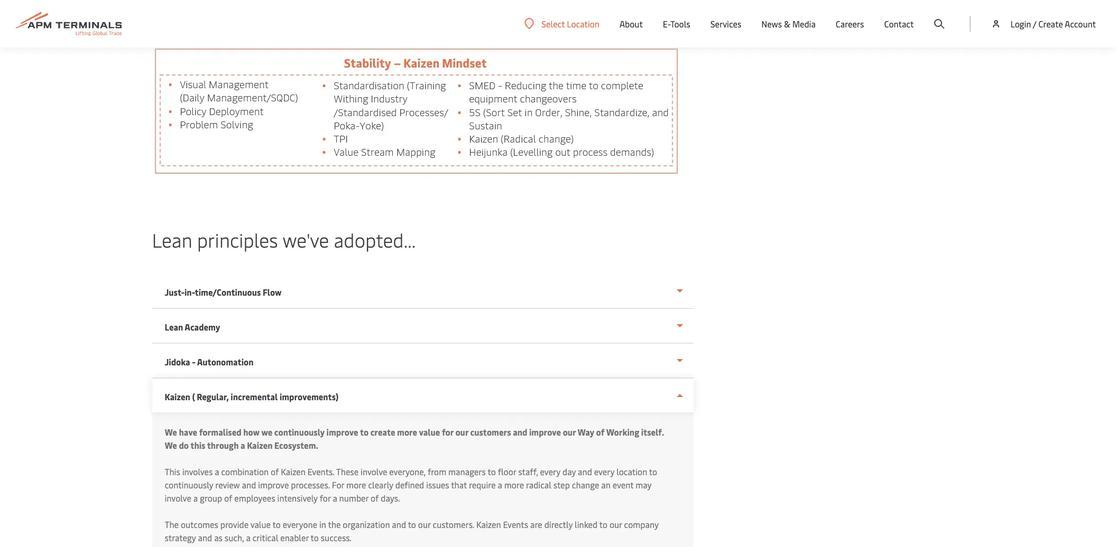 Task type: locate. For each thing, give the bounding box(es) containing it.
every up the an
[[594, 466, 615, 478]]

account
[[1065, 18, 1096, 30]]

for up from
[[442, 427, 454, 438]]

improve inside this involves a combination of kaizen events. these involve everyone, from managers to floor staff, every day and every location to continuously review and improve processes. for more clearly defined issues that require a more radical step change an event may involve a group of employees intensively for a number of days.
[[258, 480, 289, 491]]

group
[[200, 493, 222, 504]]

our left 'customers'
[[455, 427, 468, 438]]

e-tools
[[663, 18, 690, 30]]

0 vertical spatial we
[[165, 427, 177, 438]]

enabler
[[280, 532, 309, 544]]

involve down this
[[165, 493, 191, 504]]

of right way
[[596, 427, 605, 438]]

and inside "we have formalised how we continuously improve to create more value for our customers and improve our way of working itself. we do this through a kaizen ecosystem."
[[513, 427, 527, 438]]

to right linked
[[599, 519, 608, 531]]

continuously
[[274, 427, 325, 438], [165, 480, 213, 491]]

improve up "these"
[[327, 427, 358, 438]]

0 horizontal spatial value
[[250, 519, 271, 531]]

our
[[455, 427, 468, 438], [563, 427, 576, 438], [418, 519, 431, 531], [610, 519, 622, 531]]

wow house image
[[152, 0, 679, 176]]

continuously up ecosystem.
[[274, 427, 325, 438]]

everyone,
[[389, 466, 426, 478]]

lean left academy
[[165, 321, 183, 333]]

a down floor
[[498, 480, 502, 491]]

improve left way
[[529, 427, 561, 438]]

for
[[442, 427, 454, 438], [320, 493, 331, 504]]

involve up clearly
[[361, 466, 387, 478]]

we have formalised how we continuously improve to create more value for our customers and improve our way of working itself. we do this through a kaizen ecosystem.
[[165, 427, 664, 452]]

lean for lean principles we've adopted...
[[152, 227, 192, 253]]

just-
[[165, 287, 185, 298]]

1 vertical spatial value
[[250, 519, 271, 531]]

kaizen inside dropdown button
[[165, 391, 190, 403]]

in
[[319, 519, 326, 531]]

a right such,
[[246, 532, 250, 544]]

login
[[1011, 18, 1031, 30]]

every
[[540, 466, 560, 478], [594, 466, 615, 478]]

every up step
[[540, 466, 560, 478]]

managers
[[448, 466, 486, 478]]

kaizen left events
[[476, 519, 501, 531]]

continuously down involves on the bottom left of page
[[165, 480, 213, 491]]

jidoka - autonomation
[[165, 356, 254, 368]]

strategy
[[165, 532, 196, 544]]

we left do
[[165, 440, 177, 452]]

0 vertical spatial involve
[[361, 466, 387, 478]]

outcomes
[[181, 519, 218, 531]]

select
[[542, 18, 565, 29]]

and up change
[[578, 466, 592, 478]]

0 horizontal spatial continuously
[[165, 480, 213, 491]]

radical
[[526, 480, 551, 491]]

2 every from the left
[[594, 466, 615, 478]]

a
[[241, 440, 245, 452], [215, 466, 219, 478], [498, 480, 502, 491], [193, 493, 198, 504], [333, 493, 337, 504], [246, 532, 250, 544]]

for down processes.
[[320, 493, 331, 504]]

&
[[784, 18, 790, 30]]

involves
[[182, 466, 213, 478]]

of inside "we have formalised how we continuously improve to create more value for our customers and improve our way of working itself. we do this through a kaizen ecosystem."
[[596, 427, 605, 438]]

1 horizontal spatial every
[[594, 466, 615, 478]]

e-
[[663, 18, 670, 30]]

directly
[[544, 519, 573, 531]]

customers.
[[433, 519, 474, 531]]

of
[[596, 427, 605, 438], [271, 466, 279, 478], [224, 493, 232, 504], [371, 493, 379, 504]]

kaizen down we
[[247, 440, 273, 452]]

and
[[513, 427, 527, 438], [578, 466, 592, 478], [242, 480, 256, 491], [392, 519, 406, 531], [198, 532, 212, 544]]

to up critical
[[273, 519, 281, 531]]

2 we from the top
[[165, 440, 177, 452]]

0 horizontal spatial involve
[[165, 493, 191, 504]]

lean
[[152, 227, 192, 253], [165, 321, 183, 333]]

a inside the outcomes provide value to everyone in the organization and to our customers. kaizen events are directly linked to our company strategy and as such, a critical enabler to success.
[[246, 532, 250, 544]]

number
[[339, 493, 369, 504]]

2 horizontal spatial improve
[[529, 427, 561, 438]]

we've
[[283, 227, 329, 253]]

just-in-time/continuous flow
[[165, 287, 282, 298]]

step
[[553, 480, 570, 491]]

e-tools button
[[663, 0, 690, 48]]

this
[[190, 440, 205, 452]]

kaizen
[[165, 391, 190, 403], [247, 440, 273, 452], [281, 466, 305, 478], [476, 519, 501, 531]]

kaizen left (
[[165, 391, 190, 403]]

just-in-time/continuous flow button
[[152, 274, 693, 309]]

to down this involves a combination of kaizen events. these involve everyone, from managers to floor staff, every day and every location to continuously review and improve processes. for more clearly defined issues that require a more radical step change an event may involve a group of employees intensively for a number of days. at bottom
[[408, 519, 416, 531]]

regular,
[[197, 391, 229, 403]]

0 vertical spatial for
[[442, 427, 454, 438]]

lean up just-
[[152, 227, 192, 253]]

more down floor
[[504, 480, 524, 491]]

lean inside dropdown button
[[165, 321, 183, 333]]

contact
[[884, 18, 914, 30]]

0 horizontal spatial more
[[346, 480, 366, 491]]

the
[[328, 519, 341, 531]]

in-
[[185, 287, 195, 298]]

involve
[[361, 466, 387, 478], [165, 493, 191, 504]]

services
[[710, 18, 741, 30]]

1 vertical spatial lean
[[165, 321, 183, 333]]

services button
[[710, 0, 741, 48]]

1 horizontal spatial for
[[442, 427, 454, 438]]

1 vertical spatial we
[[165, 440, 177, 452]]

this involves a combination of kaizen events. these involve everyone, from managers to floor staff, every day and every location to continuously review and improve processes. for more clearly defined issues that require a more radical step change an event may involve a group of employees intensively for a number of days.
[[165, 466, 657, 504]]

we
[[165, 427, 177, 438], [165, 440, 177, 452]]

have
[[179, 427, 197, 438]]

jidoka
[[165, 356, 190, 368]]

principles
[[197, 227, 278, 253]]

value up critical
[[250, 519, 271, 531]]

login / create account
[[1011, 18, 1096, 30]]

a down the how
[[241, 440, 245, 452]]

change
[[572, 480, 599, 491]]

to inside "we have formalised how we continuously improve to create more value for our customers and improve our way of working itself. we do this through a kaizen ecosystem."
[[360, 427, 369, 438]]

value
[[419, 427, 440, 438], [250, 519, 271, 531]]

kaizen up processes.
[[281, 466, 305, 478]]

0 vertical spatial value
[[419, 427, 440, 438]]

review
[[215, 480, 240, 491]]

1 horizontal spatial involve
[[361, 466, 387, 478]]

careers
[[836, 18, 864, 30]]

more
[[397, 427, 417, 438], [346, 480, 366, 491], [504, 480, 524, 491]]

to left create
[[360, 427, 369, 438]]

contact button
[[884, 0, 914, 48]]

1 vertical spatial involve
[[165, 493, 191, 504]]

jidoka - autonomation button
[[152, 344, 693, 379]]

1 vertical spatial continuously
[[165, 480, 213, 491]]

ecosystem.
[[274, 440, 318, 452]]

0 horizontal spatial for
[[320, 493, 331, 504]]

1 horizontal spatial value
[[419, 427, 440, 438]]

time/continuous
[[195, 287, 261, 298]]

about
[[620, 18, 643, 30]]

to up may
[[649, 466, 657, 478]]

staff,
[[518, 466, 538, 478]]

1 horizontal spatial more
[[397, 427, 417, 438]]

1 every from the left
[[540, 466, 560, 478]]

of right combination at the bottom of the page
[[271, 466, 279, 478]]

improve up employees
[[258, 480, 289, 491]]

lean for lean academy
[[165, 321, 183, 333]]

0 vertical spatial continuously
[[274, 427, 325, 438]]

organization
[[343, 519, 390, 531]]

more right create
[[397, 427, 417, 438]]

improve
[[327, 427, 358, 438], [529, 427, 561, 438], [258, 480, 289, 491]]

day
[[563, 466, 576, 478]]

to
[[360, 427, 369, 438], [488, 466, 496, 478], [649, 466, 657, 478], [273, 519, 281, 531], [408, 519, 416, 531], [599, 519, 608, 531], [311, 532, 319, 544]]

more up number
[[346, 480, 366, 491]]

and right 'customers'
[[513, 427, 527, 438]]

1 vertical spatial for
[[320, 493, 331, 504]]

0 vertical spatial lean
[[152, 227, 192, 253]]

1 horizontal spatial continuously
[[274, 427, 325, 438]]

value inside the outcomes provide value to everyone in the organization and to our customers. kaizen events are directly linked to our company strategy and as such, a critical enabler to success.
[[250, 519, 271, 531]]

0 horizontal spatial every
[[540, 466, 560, 478]]

0 horizontal spatial improve
[[258, 480, 289, 491]]

1 we from the top
[[165, 427, 177, 438]]

create
[[370, 427, 395, 438]]

we left have on the left of page
[[165, 427, 177, 438]]

for inside "we have formalised how we continuously improve to create more value for our customers and improve our way of working itself. we do this through a kaizen ecosystem."
[[442, 427, 454, 438]]

value down "kaizen ( regular, incremental improvements)" dropdown button
[[419, 427, 440, 438]]

itself.
[[641, 427, 664, 438]]



Task type: describe. For each thing, give the bounding box(es) containing it.
may
[[636, 480, 652, 491]]

select location button
[[525, 18, 600, 29]]

(
[[192, 391, 195, 403]]

defined
[[395, 480, 424, 491]]

adopted...
[[334, 227, 416, 253]]

and left as
[[198, 532, 212, 544]]

news
[[762, 18, 782, 30]]

our left the customers.
[[418, 519, 431, 531]]

that
[[451, 480, 467, 491]]

for inside this involves a combination of kaizen events. these involve everyone, from managers to floor staff, every day and every location to continuously review and improve processes. for more clearly defined issues that require a more radical step change an event may involve a group of employees intensively for a number of days.
[[320, 493, 331, 504]]

an
[[601, 480, 611, 491]]

issues
[[426, 480, 449, 491]]

tools
[[670, 18, 690, 30]]

formalised
[[199, 427, 241, 438]]

kaizen inside this involves a combination of kaizen events. these involve everyone, from managers to floor staff, every day and every location to continuously review and improve processes. for more clearly defined issues that require a more radical step change an event may involve a group of employees intensively for a number of days.
[[281, 466, 305, 478]]

require
[[469, 480, 496, 491]]

working
[[606, 427, 639, 438]]

select location
[[542, 18, 600, 29]]

more inside "we have formalised how we continuously improve to create more value for our customers and improve our way of working itself. we do this through a kaizen ecosystem."
[[397, 427, 417, 438]]

how
[[243, 427, 260, 438]]

location
[[567, 18, 600, 29]]

to down everyone
[[311, 532, 319, 544]]

incremental
[[231, 391, 278, 403]]

our left company
[[610, 519, 622, 531]]

continuously inside this involves a combination of kaizen events. these involve everyone, from managers to floor staff, every day and every location to continuously review and improve processes. for more clearly defined issues that require a more radical step change an event may involve a group of employees intensively for a number of days.
[[165, 480, 213, 491]]

through
[[207, 440, 239, 452]]

create
[[1039, 18, 1063, 30]]

these
[[336, 466, 359, 478]]

kaizen inside the outcomes provide value to everyone in the organization and to our customers. kaizen events are directly linked to our company strategy and as such, a critical enabler to success.
[[476, 519, 501, 531]]

a up review
[[215, 466, 219, 478]]

a down for
[[333, 493, 337, 504]]

kaizen inside "we have formalised how we continuously improve to create more value for our customers and improve our way of working itself. we do this through a kaizen ecosystem."
[[247, 440, 273, 452]]

this
[[165, 466, 180, 478]]

a left group
[[193, 493, 198, 504]]

and down combination at the bottom of the page
[[242, 480, 256, 491]]

events.
[[308, 466, 334, 478]]

careers button
[[836, 0, 864, 48]]

news & media
[[762, 18, 816, 30]]

media
[[792, 18, 816, 30]]

provide
[[220, 519, 249, 531]]

autonomation
[[197, 356, 254, 368]]

employees
[[234, 493, 275, 504]]

kaizen ( regular, incremental improvements) element
[[152, 413, 693, 548]]

login / create account link
[[991, 0, 1096, 48]]

such,
[[225, 532, 244, 544]]

1 horizontal spatial improve
[[327, 427, 358, 438]]

lean academy
[[165, 321, 220, 333]]

of down review
[[224, 493, 232, 504]]

for
[[332, 480, 344, 491]]

the
[[165, 519, 179, 531]]

2 horizontal spatial more
[[504, 480, 524, 491]]

floor
[[498, 466, 516, 478]]

success.
[[321, 532, 352, 544]]

lean principles we've adopted...
[[152, 227, 416, 253]]

a inside "we have formalised how we continuously improve to create more value for our customers and improve our way of working itself. we do this through a kaizen ecosystem."
[[241, 440, 245, 452]]

improvements)
[[280, 391, 339, 403]]

news & media button
[[762, 0, 816, 48]]

company
[[624, 519, 659, 531]]

our left way
[[563, 427, 576, 438]]

way
[[578, 427, 594, 438]]

and down days.
[[392, 519, 406, 531]]

intensively
[[277, 493, 318, 504]]

kaizen ( regular, incremental improvements) button
[[152, 379, 693, 413]]

kaizen ( regular, incremental improvements)
[[165, 391, 339, 403]]

location
[[617, 466, 647, 478]]

academy
[[185, 321, 220, 333]]

lean academy button
[[152, 309, 693, 344]]

the outcomes provide value to everyone in the organization and to our customers. kaizen events are directly linked to our company strategy and as such, a critical enabler to success.
[[165, 519, 659, 544]]

we
[[261, 427, 272, 438]]

linked
[[575, 519, 598, 531]]

everyone
[[283, 519, 317, 531]]

events
[[503, 519, 528, 531]]

continuously inside "we have formalised how we continuously improve to create more value for our customers and improve our way of working itself. we do this through a kaizen ecosystem."
[[274, 427, 325, 438]]

processes.
[[291, 480, 330, 491]]

do
[[179, 440, 189, 452]]

-
[[192, 356, 195, 368]]

flow
[[263, 287, 282, 298]]

are
[[530, 519, 542, 531]]

to left floor
[[488, 466, 496, 478]]

from
[[428, 466, 446, 478]]

clearly
[[368, 480, 393, 491]]

about button
[[620, 0, 643, 48]]

customers
[[470, 427, 511, 438]]

critical
[[253, 532, 278, 544]]

combination
[[221, 466, 269, 478]]

/
[[1033, 18, 1036, 30]]

of down clearly
[[371, 493, 379, 504]]

value inside "we have formalised how we continuously improve to create more value for our customers and improve our way of working itself. we do this through a kaizen ecosystem."
[[419, 427, 440, 438]]



Task type: vqa. For each thing, say whether or not it's contained in the screenshot.
review
yes



